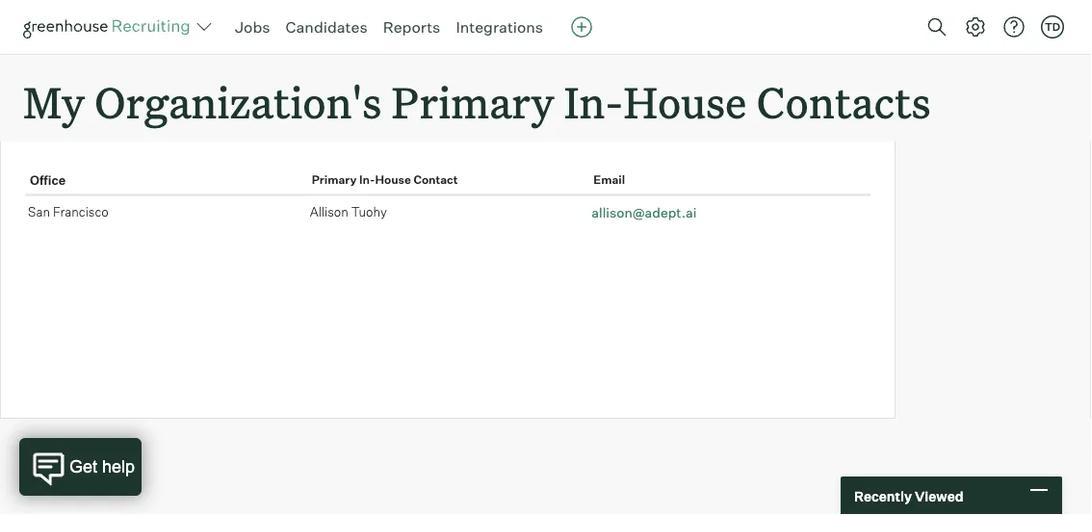 Task type: locate. For each thing, give the bounding box(es) containing it.
allison@adept.ai link
[[592, 204, 697, 221]]

candidates
[[286, 17, 368, 37]]

in- up email
[[564, 73, 624, 130]]

recently
[[854, 488, 912, 504]]

0 vertical spatial primary
[[392, 73, 554, 130]]

primary down integrations link
[[392, 73, 554, 130]]

primary up allison
[[312, 173, 357, 187]]

1 vertical spatial in-
[[359, 173, 375, 187]]

0 horizontal spatial primary
[[312, 173, 357, 187]]

reports
[[383, 17, 440, 37]]

1 horizontal spatial house
[[624, 73, 747, 130]]

primary
[[392, 73, 554, 130], [312, 173, 357, 187]]

viewed
[[915, 488, 964, 504]]

in- up tuohy
[[359, 173, 375, 187]]

my organization's primary in-house contacts
[[23, 73, 931, 130]]

0 vertical spatial in-
[[564, 73, 624, 130]]

reports link
[[383, 17, 440, 37]]

1 horizontal spatial primary
[[392, 73, 554, 130]]

francisco
[[53, 204, 109, 220]]

1 horizontal spatial in-
[[564, 73, 624, 130]]

0 vertical spatial house
[[624, 73, 747, 130]]

office
[[30, 172, 66, 188]]

td button
[[1041, 15, 1064, 39]]

email
[[594, 173, 625, 187]]

configure image
[[964, 15, 987, 39]]

0 horizontal spatial house
[[375, 173, 411, 187]]

house
[[624, 73, 747, 130], [375, 173, 411, 187]]

integrations
[[456, 17, 543, 37]]

primary in-house contact
[[312, 173, 458, 187]]

1 vertical spatial primary
[[312, 173, 357, 187]]

in-
[[564, 73, 624, 130], [359, 173, 375, 187]]

allison tuohy
[[310, 204, 387, 220]]

my
[[23, 73, 85, 130]]

allison
[[310, 204, 349, 220]]

san
[[28, 204, 50, 220]]

search image
[[926, 15, 949, 39]]



Task type: describe. For each thing, give the bounding box(es) containing it.
recently viewed
[[854, 488, 964, 504]]

1 vertical spatial house
[[375, 173, 411, 187]]

0 horizontal spatial in-
[[359, 173, 375, 187]]

contacts
[[757, 73, 931, 130]]

greenhouse recruiting image
[[23, 15, 196, 39]]

contact
[[414, 173, 458, 187]]

td
[[1045, 20, 1060, 33]]

organization's
[[95, 73, 382, 130]]

candidates link
[[286, 17, 368, 37]]

san francisco
[[28, 204, 109, 220]]

allison@adept.ai
[[592, 204, 697, 221]]

jobs link
[[235, 17, 270, 37]]

integrations link
[[456, 17, 543, 37]]

jobs
[[235, 17, 270, 37]]

tuohy
[[351, 204, 387, 220]]

td button
[[1037, 12, 1068, 42]]



Task type: vqa. For each thing, say whether or not it's contained in the screenshot.
My
yes



